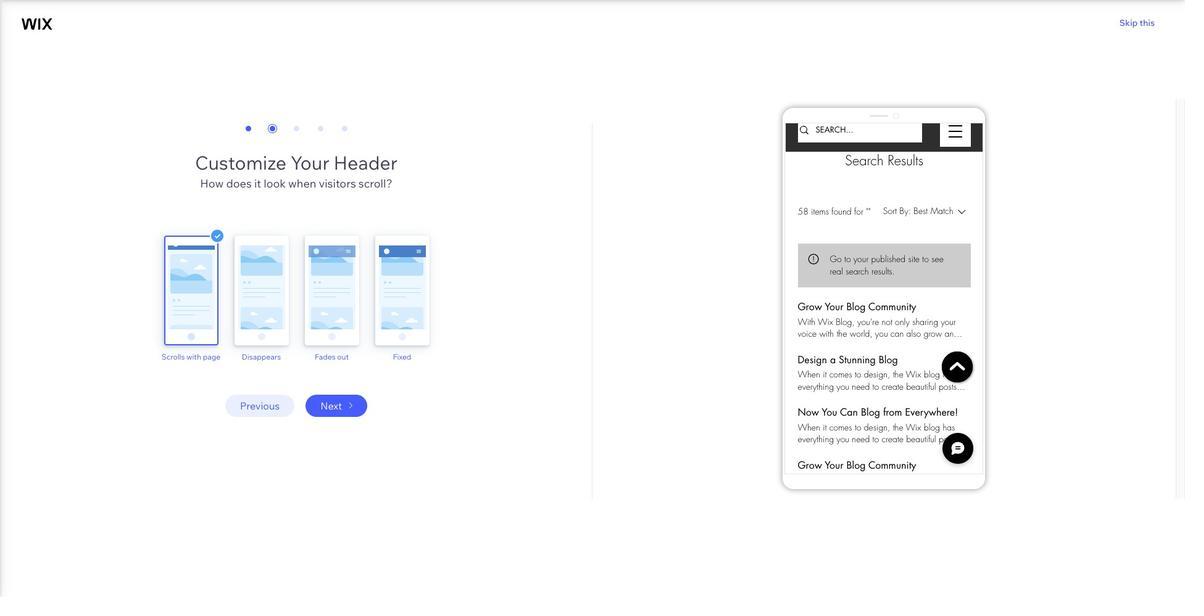 Task type: vqa. For each thing, say whether or not it's contained in the screenshot.
Your
yes



Task type: describe. For each thing, give the bounding box(es) containing it.
scrolls
[[162, 352, 185, 362]]

scrolls with page
[[162, 352, 221, 362]]

skip this button
[[1112, 17, 1164, 28]]

next
[[321, 400, 342, 412]]

previous
[[240, 400, 280, 412]]

look
[[264, 176, 286, 191]]

it
[[254, 176, 261, 191]]

skip
[[1120, 17, 1139, 28]]

visitors
[[319, 176, 356, 191]]

your
[[291, 151, 330, 174]]

out
[[337, 352, 349, 362]]

disappears
[[242, 352, 281, 362]]

when
[[288, 176, 316, 191]]

fades out
[[315, 352, 349, 362]]

with
[[187, 352, 201, 362]]

customize
[[195, 151, 287, 174]]



Task type: locate. For each thing, give the bounding box(es) containing it.
previous button
[[225, 395, 295, 417]]

scroll?
[[359, 176, 393, 191]]

header
[[334, 151, 398, 174]]

does
[[226, 176, 252, 191]]

fixed
[[393, 352, 412, 362]]

how
[[200, 176, 224, 191]]

customize your header how does it look when visitors scroll?
[[195, 151, 398, 191]]

skip this
[[1120, 17, 1156, 28]]

next button
[[306, 395, 368, 417]]

this
[[1141, 17, 1156, 28]]

page
[[203, 352, 221, 362]]

fades
[[315, 352, 336, 362]]



